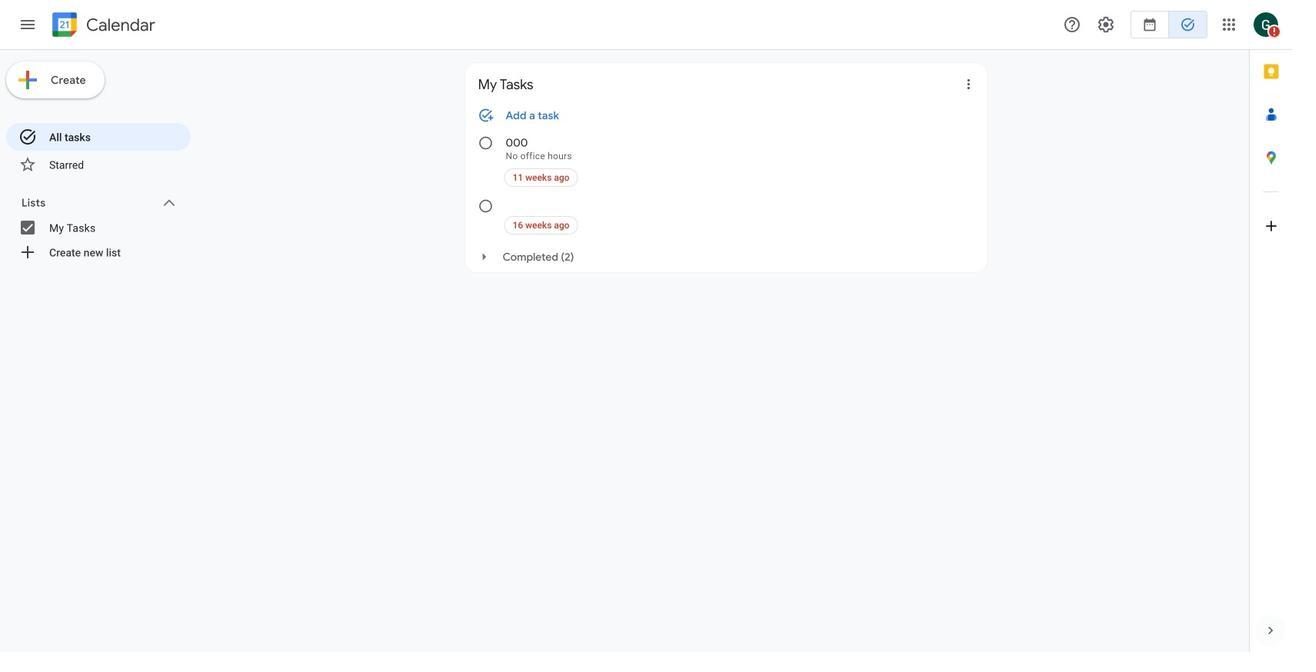 Task type: vqa. For each thing, say whether or not it's contained in the screenshot.
28 LINK at the right top
no



Task type: describe. For each thing, give the bounding box(es) containing it.
heading inside calendar element
[[83, 16, 155, 34]]

support menu image
[[1063, 15, 1081, 34]]

settings menu image
[[1097, 15, 1115, 34]]



Task type: locate. For each thing, give the bounding box(es) containing it.
heading
[[83, 16, 155, 34]]

calendar element
[[49, 9, 155, 43]]

tab list
[[1250, 50, 1292, 609]]

tasks sidebar image
[[18, 15, 37, 34]]



